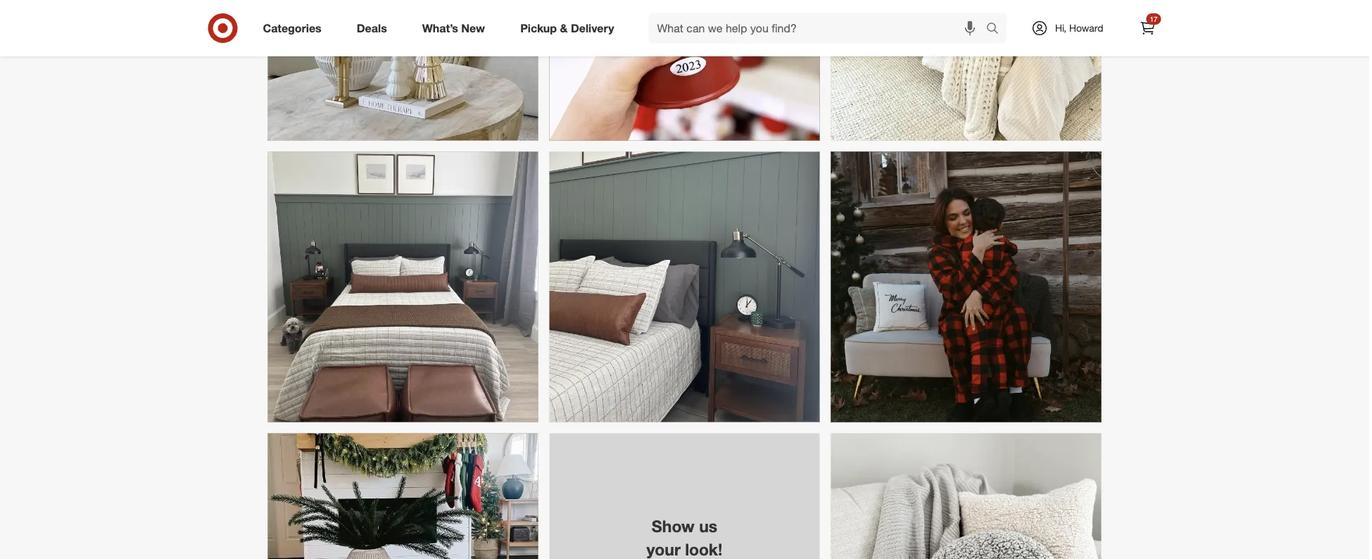 Task type: vqa. For each thing, say whether or not it's contained in the screenshot.
the 2 within the pickup ready within 2 hours
no



Task type: locate. For each thing, give the bounding box(es) containing it.
What can we help you find? suggestions appear below search field
[[649, 13, 990, 44]]

pickup & delivery link
[[508, 13, 632, 44]]

user image by @dijuliohome image
[[831, 0, 1101, 141]]

0 horizontal spatial user image by @honeylaurelhome image
[[268, 152, 538, 422]]

1 horizontal spatial user image by @honeylaurelhome image
[[550, 152, 820, 422]]

categories
[[263, 21, 322, 35]]

pickup
[[520, 21, 557, 35]]

show us your look!
[[647, 516, 723, 559]]

look!
[[685, 539, 723, 559]]

user image by @honeylaurelhome image
[[268, 152, 538, 422], [550, 152, 820, 422]]

hi,
[[1055, 22, 1067, 34]]

17 link
[[1132, 13, 1163, 44]]

what's
[[422, 21, 458, 35]]

delivery
[[571, 21, 614, 35]]

new
[[461, 21, 485, 35]]

17
[[1150, 14, 1158, 23]]

us
[[699, 516, 718, 536]]

user image by @jeanny.myneutralhome image
[[268, 0, 538, 141]]

user image by @bloomintobeautiful image
[[831, 434, 1101, 559]]

what's new
[[422, 21, 485, 35]]

user image by @ohtarget image
[[550, 0, 820, 141]]

categories link
[[251, 13, 339, 44]]

user image by @lizdeck93 image
[[268, 434, 538, 559]]



Task type: describe. For each thing, give the bounding box(es) containing it.
your
[[647, 539, 681, 559]]

hi, howard
[[1055, 22, 1104, 34]]

user image by @rachelchampine image
[[831, 152, 1101, 422]]

search button
[[980, 13, 1014, 46]]

&
[[560, 21, 568, 35]]

1 user image by @honeylaurelhome image from the left
[[268, 152, 538, 422]]

show
[[652, 516, 695, 536]]

what's new link
[[410, 13, 503, 44]]

howard
[[1070, 22, 1104, 34]]

2 user image by @honeylaurelhome image from the left
[[550, 152, 820, 422]]

deals
[[357, 21, 387, 35]]

pickup & delivery
[[520, 21, 614, 35]]

search
[[980, 23, 1014, 36]]

deals link
[[345, 13, 405, 44]]



